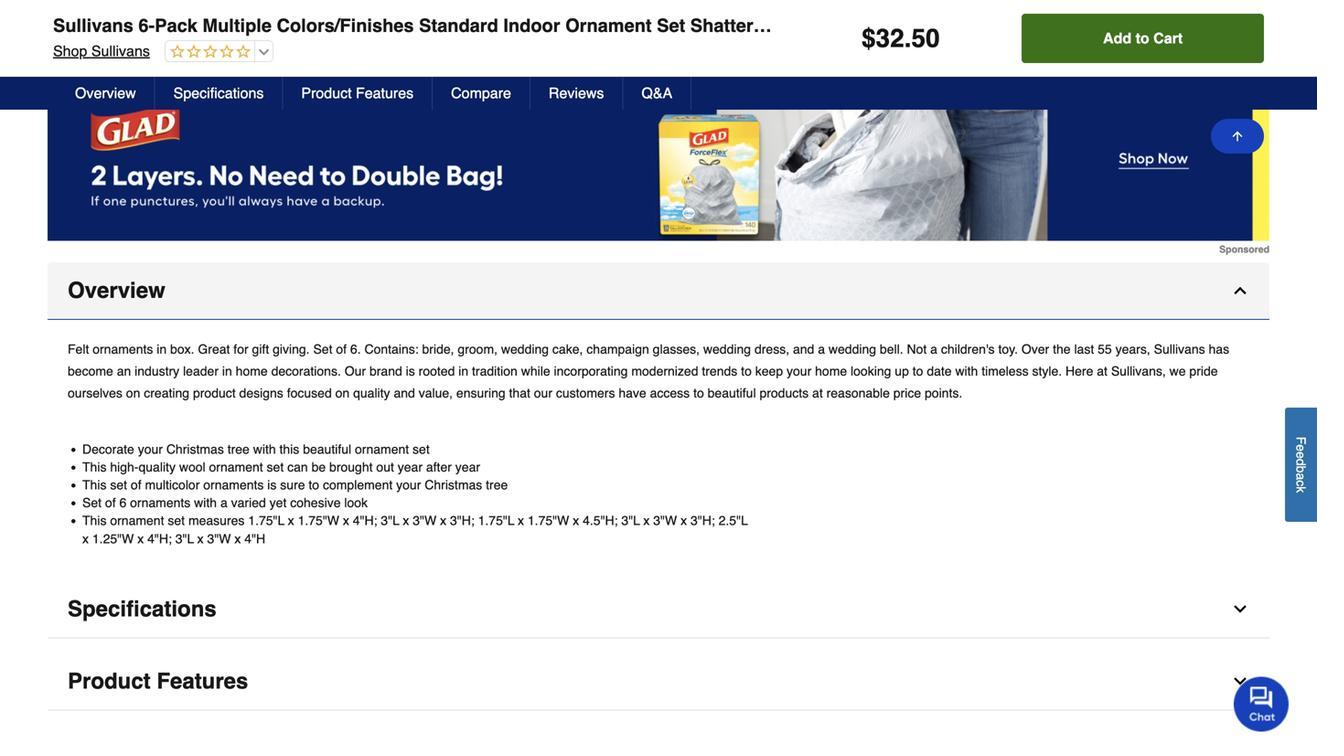Task type: vqa. For each thing, say whether or not it's contained in the screenshot.
Plumbing LINK
no



Task type: describe. For each thing, give the bounding box(es) containing it.
after
[[426, 460, 452, 475]]

2 year from the left
[[455, 460, 480, 475]]

2 1.75"l from the left
[[478, 514, 515, 528]]

the
[[1053, 342, 1071, 357]]

trends
[[702, 364, 738, 379]]

bride,
[[422, 342, 454, 357]]

55
[[1098, 342, 1112, 357]]

set for ornament
[[657, 15, 685, 36]]

0 horizontal spatial christmas
[[166, 442, 224, 457]]

look
[[344, 496, 368, 511]]

set inside decorate your christmas tree with this beautiful ornament set this high-quality wool ornament set can be brought out year after year this set of multicolor ornaments is sure to complement your christmas tree set of 6 ornaments with a varied yet cohesive look this ornament set measures 1.75"l x 1.75"w x 4"h; 3"l x 3"w x 3"h; 1.75"l x 1.75"w x 4.5"h; 3"l x 3"w x 3"h; 2.5"l x 1.25"w x 4"h; 3"l x 3"w x 4"h
[[82, 496, 102, 511]]

shop
[[53, 43, 87, 59]]

0 horizontal spatial in
[[157, 342, 167, 357]]

32.49
[[117, 8, 144, 21]]

1 vertical spatial specifications button
[[48, 581, 1270, 639]]

4"h
[[245, 532, 265, 546]]

keep
[[755, 364, 783, 379]]

1 vertical spatial product features button
[[48, 654, 1270, 711]]

cart
[[1154, 30, 1183, 47]]

great
[[198, 342, 230, 357]]

to right up
[[913, 364, 924, 379]]

1 vertical spatial ornaments
[[203, 478, 264, 493]]

a inside decorate your christmas tree with this beautiful ornament set this high-quality wool ornament set can be brought out year after year this set of multicolor ornaments is sure to complement your christmas tree set of 6 ornaments with a varied yet cohesive look this ornament set measures 1.75"l x 1.75"w x 4"h; 3"l x 3"w x 3"h; 1.75"l x 1.75"w x 4.5"h; 3"l x 3"w x 3"h; 2.5"l x 1.25"w x 4"h; 3"l x 3"w x 4"h
[[220, 496, 228, 511]]

groom,
[[458, 342, 498, 357]]

looking
[[851, 364, 891, 379]]

add
[[1103, 30, 1132, 47]]

yet
[[270, 496, 287, 511]]

2 horizontal spatial 3"w
[[653, 514, 677, 528]]

1 1.75"w from the left
[[298, 514, 339, 528]]

toy.
[[999, 342, 1018, 357]]

1 horizontal spatial christmas
[[425, 478, 482, 493]]

set up 6
[[110, 478, 127, 493]]

6.
[[350, 342, 361, 357]]

is inside felt ornaments in box. great for gift giving. set of 6. contains: bride, groom, wedding cake, champaign glasses, wedding dress, and a wedding bell. not a children's toy. over the last 55 years, sullivans has become an industry leader in home decorations. our brand is rooted in tradition while incorporating modernized trends to keep your home looking up to date with timeless style. here at sullivans, we pride ourselves on creating product designs focused on quality and value, ensuring that our customers have access to beautiful products at reasonable price points.
[[406, 364, 415, 379]]

6-
[[138, 15, 155, 36]]

measures
[[188, 514, 245, 528]]

1 vertical spatial product
[[68, 669, 151, 694]]

last
[[1074, 342, 1094, 357]]

to left keep
[[741, 364, 752, 379]]

while
[[521, 364, 550, 379]]

here
[[1066, 364, 1094, 379]]

leader
[[183, 364, 219, 379]]

product
[[193, 386, 236, 401]]

features for the bottom product features "button"
[[157, 669, 248, 694]]

focused
[[287, 386, 332, 401]]

wool
[[179, 460, 206, 475]]

2 e from the top
[[1294, 452, 1309, 459]]

of inside felt ornaments in box. great for gift giving. set of 6. contains: bride, groom, wedding cake, champaign glasses, wedding dress, and a wedding bell. not a children's toy. over the last 55 years, sullivans has become an industry leader in home decorations. our brand is rooted in tradition while incorporating modernized trends to keep your home looking up to date with timeless style. here at sullivans, we pride ourselves on creating product designs focused on quality and value, ensuring that our customers have access to beautiful products at reasonable price points.
[[336, 342, 347, 357]]

1 horizontal spatial 3"w
[[413, 514, 437, 528]]

0 horizontal spatial your
[[138, 442, 163, 457]]

cake,
[[553, 342, 583, 357]]

1 wedding from the left
[[501, 342, 549, 357]]

incorporating
[[554, 364, 628, 379]]

quality inside decorate your christmas tree with this beautiful ornament set this high-quality wool ornament set can be brought out year after year this set of multicolor ornaments is sure to complement your christmas tree set of 6 ornaments with a varied yet cohesive look this ornament set measures 1.75"l x 1.75"w x 4"h; 3"l x 3"w x 3"h; 1.75"l x 1.75"w x 4.5"h; 3"l x 3"w x 3"h; 2.5"l x 1.25"w x 4"h; 3"l x 3"w x 4"h
[[139, 460, 176, 475]]

b
[[1294, 466, 1309, 473]]

we
[[1170, 364, 1186, 379]]

our
[[345, 364, 366, 379]]

0 vertical spatial overview button
[[57, 77, 155, 110]]

chat invite button image
[[1234, 677, 1290, 732]]

2 horizontal spatial 3"l
[[622, 514, 640, 528]]

add to cart button
[[1022, 14, 1264, 63]]

0 vertical spatial ornament
[[355, 442, 409, 457]]

a inside button
[[1294, 473, 1309, 480]]

varied
[[231, 496, 266, 511]]

children's
[[941, 342, 995, 357]]

1 vertical spatial and
[[394, 386, 415, 401]]

1 vertical spatial $
[[862, 24, 876, 53]]

for
[[234, 342, 249, 357]]

over
[[1022, 342, 1050, 357]]

price
[[894, 386, 921, 401]]

complement
[[323, 478, 393, 493]]

decorate your christmas tree with this beautiful ornament set this high-quality wool ornament set can be brought out year after year this set of multicolor ornaments is sure to complement your christmas tree set of 6 ornaments with a varied yet cohesive look this ornament set measures 1.75"l x 1.75"w x 4"h; 3"l x 3"w x 3"h; 1.75"l x 1.75"w x 4.5"h; 3"l x 3"w x 3"h; 2.5"l x 1.25"w x 4"h; 3"l x 3"w x 4"h
[[82, 442, 748, 546]]

chevron down image for specifications
[[1231, 600, 1250, 619]]

32
[[876, 24, 905, 53]]

features for the topmost product features "button"
[[356, 85, 414, 102]]

your inside felt ornaments in box. great for gift giving. set of 6. contains: bride, groom, wedding cake, champaign glasses, wedding dress, and a wedding bell. not a children's toy. over the last 55 years, sullivans has become an industry leader in home decorations. our brand is rooted in tradition while incorporating modernized trends to keep your home looking up to date with timeless style. here at sullivans, we pride ourselves on creating product designs focused on quality and value, ensuring that our customers have access to beautiful products at reasonable price points.
[[787, 364, 812, 379]]

0 vertical spatial sullivans
[[53, 15, 133, 36]]

0 vertical spatial product
[[301, 85, 352, 102]]

2 horizontal spatial in
[[459, 364, 469, 379]]

this
[[280, 442, 299, 457]]

set up after
[[413, 442, 430, 457]]

our
[[534, 386, 553, 401]]

zero stars image
[[165, 44, 251, 61]]

bell.
[[880, 342, 904, 357]]

f e e d b a c k button
[[1285, 408, 1317, 522]]

2 vertical spatial with
[[194, 496, 217, 511]]

products
[[760, 386, 809, 401]]

$64.99
[[49, 8, 81, 21]]

reviews
[[549, 85, 604, 102]]

$ 32 . 50
[[862, 24, 940, 53]]

2 1.75"w from the left
[[528, 514, 569, 528]]

to inside decorate your christmas tree with this beautiful ornament set this high-quality wool ornament set can be brought out year after year this set of multicolor ornaments is sure to complement your christmas tree set of 6 ornaments with a varied yet cohesive look this ornament set measures 1.75"l x 1.75"w x 4"h; 3"l x 3"w x 3"h; 1.75"l x 1.75"w x 4.5"h; 3"l x 3"w x 3"h; 2.5"l x 1.25"w x 4"h; 3"l x 3"w x 4"h
[[309, 478, 319, 493]]

creating
[[144, 386, 189, 401]]

brought
[[329, 460, 373, 475]]

save
[[84, 8, 109, 21]]

0 vertical spatial 4"h;
[[353, 514, 377, 528]]

.
[[905, 24, 912, 53]]

1 vertical spatial sullivans
[[91, 43, 150, 59]]

multiple
[[203, 15, 272, 36]]

that
[[509, 386, 531, 401]]

gift
[[252, 342, 269, 357]]

colors/finishes
[[277, 15, 414, 36]]

50
[[912, 24, 940, 53]]

timeless
[[982, 364, 1029, 379]]

2 vertical spatial your
[[396, 478, 421, 493]]

overview for the top overview button
[[75, 85, 136, 102]]

shatterproof
[[691, 15, 800, 36]]

0 horizontal spatial of
[[105, 496, 116, 511]]

4.5"h;
[[583, 514, 618, 528]]

can
[[287, 460, 308, 475]]

advertisement region
[[48, 75, 1270, 255]]

standard
[[419, 15, 498, 36]]

giving.
[[273, 342, 310, 357]]

1 horizontal spatial 3"l
[[381, 514, 400, 528]]

to right the access
[[694, 386, 704, 401]]

sure
[[280, 478, 305, 493]]

decorations.
[[271, 364, 341, 379]]

felt
[[68, 342, 89, 357]]

q&a
[[642, 85, 673, 102]]

k
[[1294, 487, 1309, 493]]



Task type: locate. For each thing, give the bounding box(es) containing it.
a up k
[[1294, 473, 1309, 480]]

1 horizontal spatial beautiful
[[708, 386, 756, 401]]

ornaments inside felt ornaments in box. great for gift giving. set of 6. contains: bride, groom, wedding cake, champaign glasses, wedding dress, and a wedding bell. not a children's toy. over the last 55 years, sullivans has become an industry leader in home decorations. our brand is rooted in tradition while incorporating modernized trends to keep your home looking up to date with timeless style. here at sullivans, we pride ourselves on creating product designs focused on quality and value, ensuring that our customers have access to beautiful products at reasonable price points.
[[93, 342, 153, 357]]

overview up felt
[[68, 278, 165, 303]]

out
[[376, 460, 394, 475]]

overview button up 'glasses,'
[[48, 262, 1270, 320]]

compare button
[[433, 77, 531, 110]]

1 vertical spatial specifications
[[68, 597, 217, 622]]

product
[[301, 85, 352, 102], [68, 669, 151, 694]]

specifications for top 'specifications' button
[[174, 85, 264, 102]]

2 3"h; from the left
[[691, 514, 715, 528]]

specifications button
[[155, 77, 283, 110], [48, 581, 1270, 639]]

1 3"h; from the left
[[450, 514, 475, 528]]

ornaments
[[93, 342, 153, 357], [203, 478, 264, 493], [130, 496, 191, 511]]

wedding up looking
[[829, 342, 877, 357]]

a up the 'measures'
[[220, 496, 228, 511]]

1 horizontal spatial at
[[1097, 364, 1108, 379]]

1 horizontal spatial features
[[356, 85, 414, 102]]

at right products
[[812, 386, 823, 401]]

1 e from the top
[[1294, 445, 1309, 452]]

0 vertical spatial beautiful
[[708, 386, 756, 401]]

0 horizontal spatial tree
[[228, 442, 250, 457]]

multicolor
[[145, 478, 200, 493]]

add to cart
[[1103, 30, 1183, 47]]

pack
[[155, 15, 197, 36]]

0 vertical spatial christmas
[[166, 442, 224, 457]]

0 horizontal spatial at
[[812, 386, 823, 401]]

to right add
[[1136, 30, 1150, 47]]

reasonable
[[827, 386, 890, 401]]

2 home from the left
[[815, 364, 847, 379]]

1 horizontal spatial is
[[406, 364, 415, 379]]

1 vertical spatial overview button
[[48, 262, 1270, 320]]

2 vertical spatial of
[[105, 496, 116, 511]]

ornament down 6
[[110, 514, 164, 528]]

to inside button
[[1136, 30, 1150, 47]]

ornament
[[565, 15, 652, 36]]

3"w right 4.5"h;
[[653, 514, 677, 528]]

1 home from the left
[[236, 364, 268, 379]]

set
[[413, 442, 430, 457], [267, 460, 284, 475], [110, 478, 127, 493], [168, 514, 185, 528]]

arrow up image
[[1231, 129, 1245, 144]]

compare
[[451, 85, 511, 102]]

home
[[236, 364, 268, 379], [815, 364, 847, 379]]

1 1.75"l from the left
[[248, 514, 285, 528]]

4"h; right the 1.25"w
[[147, 532, 172, 546]]

contains:
[[365, 342, 419, 357]]

0 vertical spatial set
[[657, 15, 685, 36]]

a right dress,
[[818, 342, 825, 357]]

0 vertical spatial $
[[111, 8, 117, 21]]

with down the children's
[[956, 364, 978, 379]]

0 horizontal spatial product
[[68, 669, 151, 694]]

1.25"w
[[92, 532, 134, 546]]

0 horizontal spatial features
[[157, 669, 248, 694]]

1.75"w
[[298, 514, 339, 528], [528, 514, 569, 528]]

2 this from the top
[[82, 478, 107, 493]]

in up product
[[222, 364, 232, 379]]

1 horizontal spatial tree
[[486, 478, 508, 493]]

christmas up wool
[[166, 442, 224, 457]]

2 vertical spatial ornament
[[110, 514, 164, 528]]

value,
[[419, 386, 453, 401]]

be
[[312, 460, 326, 475]]

chevron down image inside 'specifications' button
[[1231, 600, 1250, 619]]

1 vertical spatial at
[[812, 386, 823, 401]]

0 horizontal spatial 3"l
[[175, 532, 194, 546]]

1 horizontal spatial $
[[862, 24, 876, 53]]

3"l right 4.5"h;
[[622, 514, 640, 528]]

on down an
[[126, 386, 140, 401]]

c
[[1294, 480, 1309, 487]]

3"w down after
[[413, 514, 437, 528]]

at down 55 at the top right
[[1097, 364, 1108, 379]]

dress,
[[755, 342, 790, 357]]

0 horizontal spatial 4"h;
[[147, 532, 172, 546]]

1 horizontal spatial with
[[253, 442, 276, 457]]

customers
[[556, 386, 615, 401]]

of down the high-
[[131, 478, 141, 493]]

set right the ornament
[[657, 15, 685, 36]]

3 wedding from the left
[[829, 342, 877, 357]]

1.75"w down cohesive in the left of the page
[[298, 514, 339, 528]]

overview button down shop sullivans
[[57, 77, 155, 110]]

1 horizontal spatial year
[[455, 460, 480, 475]]

specifications down zero stars image
[[174, 85, 264, 102]]

1 horizontal spatial of
[[131, 478, 141, 493]]

specifications for bottommost 'specifications' button
[[68, 597, 217, 622]]

e up d
[[1294, 445, 1309, 452]]

0 horizontal spatial $
[[111, 8, 117, 21]]

beautiful inside decorate your christmas tree with this beautiful ornament set this high-quality wool ornament set can be brought out year after year this set of multicolor ornaments is sure to complement your christmas tree set of 6 ornaments with a varied yet cohesive look this ornament set measures 1.75"l x 1.75"w x 4"h; 3"l x 3"w x 3"h; 1.75"l x 1.75"w x 4.5"h; 3"l x 3"w x 3"h; 2.5"l x 1.25"w x 4"h; 3"l x 3"w x 4"h
[[303, 442, 351, 457]]

1 vertical spatial with
[[253, 442, 276, 457]]

your up products
[[787, 364, 812, 379]]

1 horizontal spatial wedding
[[703, 342, 751, 357]]

beautiful up be
[[303, 442, 351, 457]]

0 horizontal spatial 3"h;
[[450, 514, 475, 528]]

2 horizontal spatial ornament
[[355, 442, 409, 457]]

brand
[[370, 364, 402, 379]]

a right not
[[931, 342, 938, 357]]

product features for the bottom product features "button"
[[68, 669, 248, 694]]

quality
[[353, 386, 390, 401], [139, 460, 176, 475]]

is
[[406, 364, 415, 379], [267, 478, 277, 493]]

$ left '.'
[[862, 24, 876, 53]]

0 horizontal spatial year
[[398, 460, 423, 475]]

reviews button
[[531, 77, 623, 110]]

0 vertical spatial chevron down image
[[1231, 600, 1250, 619]]

beautiful down "trends"
[[708, 386, 756, 401]]

x
[[288, 514, 294, 528], [343, 514, 349, 528], [403, 514, 409, 528], [440, 514, 447, 528], [518, 514, 524, 528], [573, 514, 579, 528], [643, 514, 650, 528], [681, 514, 687, 528], [82, 532, 89, 546], [137, 532, 144, 546], [197, 532, 204, 546], [235, 532, 241, 546]]

set left can
[[267, 460, 284, 475]]

christmas
[[166, 442, 224, 457], [425, 478, 482, 493]]

date
[[927, 364, 952, 379]]

set up the decorations.
[[313, 342, 333, 357]]

is right brand
[[406, 364, 415, 379]]

2 wedding from the left
[[703, 342, 751, 357]]

1 vertical spatial beautiful
[[303, 442, 351, 457]]

of
[[336, 342, 347, 357], [131, 478, 141, 493], [105, 496, 116, 511]]

1 horizontal spatial and
[[793, 342, 815, 357]]

ornament up out
[[355, 442, 409, 457]]

has
[[1209, 342, 1230, 357]]

0 vertical spatial at
[[1097, 364, 1108, 379]]

set for giving.
[[313, 342, 333, 357]]

0 horizontal spatial 3"w
[[207, 532, 231, 546]]

1 horizontal spatial home
[[815, 364, 847, 379]]

1.75"l
[[248, 514, 285, 528], [478, 514, 515, 528]]

and right dress,
[[793, 342, 815, 357]]

home down gift
[[236, 364, 268, 379]]

is inside decorate your christmas tree with this beautiful ornament set this high-quality wool ornament set can be brought out year after year this set of multicolor ornaments is sure to complement your christmas tree set of 6 ornaments with a varied yet cohesive look this ornament set measures 1.75"l x 1.75"w x 4"h; 3"l x 3"w x 3"h; 1.75"l x 1.75"w x 4.5"h; 3"l x 3"w x 3"h; 2.5"l x 1.25"w x 4"h; 3"l x 3"w x 4"h
[[267, 478, 277, 493]]

1 on from the left
[[126, 386, 140, 401]]

ornaments down multicolor
[[130, 496, 191, 511]]

box.
[[170, 342, 194, 357]]

years,
[[1116, 342, 1151, 357]]

1 this from the top
[[82, 460, 107, 475]]

chevron down image
[[1231, 600, 1250, 619], [1231, 673, 1250, 691]]

ornament up varied
[[209, 460, 263, 475]]

on down "our"
[[335, 386, 350, 401]]

sullivans inside felt ornaments in box. great for gift giving. set of 6. contains: bride, groom, wedding cake, champaign glasses, wedding dress, and a wedding bell. not a children's toy. over the last 55 years, sullivans has become an industry leader in home decorations. our brand is rooted in tradition while incorporating modernized trends to keep your home looking up to date with timeless style. here at sullivans, we pride ourselves on creating product designs focused on quality and value, ensuring that our customers have access to beautiful products at reasonable price points.
[[1154, 342, 1205, 357]]

0 vertical spatial product features
[[301, 85, 414, 102]]

$64.99 save $ 32.49
[[49, 8, 144, 21]]

is up yet
[[267, 478, 277, 493]]

tradition
[[472, 364, 518, 379]]

2 horizontal spatial your
[[787, 364, 812, 379]]

0 horizontal spatial on
[[126, 386, 140, 401]]

0 horizontal spatial set
[[82, 496, 102, 511]]

set inside felt ornaments in box. great for gift giving. set of 6. contains: bride, groom, wedding cake, champaign glasses, wedding dress, and a wedding bell. not a children's toy. over the last 55 years, sullivans has become an industry leader in home decorations. our brand is rooted in tradition while incorporating modernized trends to keep your home looking up to date with timeless style. here at sullivans, we pride ourselves on creating product designs focused on quality and value, ensuring that our customers have access to beautiful products at reasonable price points.
[[313, 342, 333, 357]]

0 horizontal spatial ornament
[[110, 514, 164, 528]]

champaign
[[587, 342, 649, 357]]

1 horizontal spatial in
[[222, 364, 232, 379]]

e up b
[[1294, 452, 1309, 459]]

3"h; left 2.5"l
[[691, 514, 715, 528]]

christmas down after
[[425, 478, 482, 493]]

0 vertical spatial ornaments
[[93, 342, 153, 357]]

to up cohesive in the left of the page
[[309, 478, 319, 493]]

0 vertical spatial and
[[793, 342, 815, 357]]

0 horizontal spatial 1.75"l
[[248, 514, 285, 528]]

indoor
[[504, 15, 560, 36]]

1 horizontal spatial on
[[335, 386, 350, 401]]

and down brand
[[394, 386, 415, 401]]

high-
[[110, 460, 139, 475]]

product features for the topmost product features "button"
[[301, 85, 414, 102]]

3"l down the 'measures'
[[175, 532, 194, 546]]

in left box.
[[157, 342, 167, 357]]

glasses,
[[653, 342, 700, 357]]

0 vertical spatial features
[[356, 85, 414, 102]]

at
[[1097, 364, 1108, 379], [812, 386, 823, 401]]

specifications
[[174, 85, 264, 102], [68, 597, 217, 622]]

0 vertical spatial specifications button
[[155, 77, 283, 110]]

home up reasonable
[[815, 364, 847, 379]]

have
[[619, 386, 647, 401]]

quality inside felt ornaments in box. great for gift giving. set of 6. contains: bride, groom, wedding cake, champaign glasses, wedding dress, and a wedding bell. not a children's toy. over the last 55 years, sullivans has become an industry leader in home decorations. our brand is rooted in tradition while incorporating modernized trends to keep your home looking up to date with timeless style. here at sullivans, we pride ourselves on creating product designs focused on quality and value, ensuring that our customers have access to beautiful products at reasonable price points.
[[353, 386, 390, 401]]

1 vertical spatial is
[[267, 478, 277, 493]]

modernized
[[632, 364, 699, 379]]

wedding up "trends"
[[703, 342, 751, 357]]

beautiful inside felt ornaments in box. great for gift giving. set of 6. contains: bride, groom, wedding cake, champaign glasses, wedding dress, and a wedding bell. not a children's toy. over the last 55 years, sullivans has become an industry leader in home decorations. our brand is rooted in tradition while incorporating modernized trends to keep your home looking up to date with timeless style. here at sullivans, we pride ourselves on creating product designs focused on quality and value, ensuring that our customers have access to beautiful products at reasonable price points.
[[708, 386, 756, 401]]

set
[[657, 15, 685, 36], [313, 342, 333, 357], [82, 496, 102, 511]]

1 vertical spatial 4"h;
[[147, 532, 172, 546]]

0 horizontal spatial product features
[[68, 669, 248, 694]]

d
[[1294, 459, 1309, 466]]

set down multicolor
[[168, 514, 185, 528]]

overview down shop sullivans
[[75, 85, 136, 102]]

0 vertical spatial overview
[[75, 85, 136, 102]]

1 chevron down image from the top
[[1231, 600, 1250, 619]]

with inside felt ornaments in box. great for gift giving. set of 6. contains: bride, groom, wedding cake, champaign glasses, wedding dress, and a wedding bell. not a children's toy. over the last 55 years, sullivans has become an industry leader in home decorations. our brand is rooted in tradition while incorporating modernized trends to keep your home looking up to date with timeless style. here at sullivans, we pride ourselves on creating product designs focused on quality and value, ensuring that our customers have access to beautiful products at reasonable price points.
[[956, 364, 978, 379]]

3"h; down after
[[450, 514, 475, 528]]

1 vertical spatial tree
[[486, 478, 508, 493]]

industry
[[135, 364, 179, 379]]

overview for overview button to the bottom
[[68, 278, 165, 303]]

with left the this
[[253, 442, 276, 457]]

1 horizontal spatial 4"h;
[[353, 514, 377, 528]]

your up the high-
[[138, 442, 163, 457]]

decorate
[[82, 442, 134, 457]]

ornaments up varied
[[203, 478, 264, 493]]

2 horizontal spatial with
[[956, 364, 978, 379]]

chevron down image for product features
[[1231, 673, 1250, 691]]

0 horizontal spatial is
[[267, 478, 277, 493]]

f
[[1294, 437, 1309, 445]]

0 horizontal spatial home
[[236, 364, 268, 379]]

0 vertical spatial your
[[787, 364, 812, 379]]

2 vertical spatial ornaments
[[130, 496, 191, 511]]

0 vertical spatial this
[[82, 460, 107, 475]]

quality up multicolor
[[139, 460, 176, 475]]

4"h; down the look
[[353, 514, 377, 528]]

sullivans,
[[1111, 364, 1166, 379]]

3"w down the 'measures'
[[207, 532, 231, 546]]

chevron down image inside product features "button"
[[1231, 673, 1250, 691]]

1 vertical spatial of
[[131, 478, 141, 493]]

1 vertical spatial features
[[157, 669, 248, 694]]

access
[[650, 386, 690, 401]]

0 vertical spatial is
[[406, 364, 415, 379]]

an
[[117, 364, 131, 379]]

1 horizontal spatial ornament
[[209, 460, 263, 475]]

0 horizontal spatial beautiful
[[303, 442, 351, 457]]

year right out
[[398, 460, 423, 475]]

1 vertical spatial ornament
[[209, 460, 263, 475]]

3"l down complement
[[381, 514, 400, 528]]

3"l
[[381, 514, 400, 528], [622, 514, 640, 528], [175, 532, 194, 546]]

0 vertical spatial of
[[336, 342, 347, 357]]

1.75"w left 4.5"h;
[[528, 514, 569, 528]]

sullivans 6-pack multiple colors/finishes standard indoor ornament set shatterproof
[[53, 15, 800, 36]]

year
[[398, 460, 423, 475], [455, 460, 480, 475]]

1 vertical spatial quality
[[139, 460, 176, 475]]

sullivans down 6-
[[91, 43, 150, 59]]

of left 6
[[105, 496, 116, 511]]

year right after
[[455, 460, 480, 475]]

2 chevron down image from the top
[[1231, 673, 1250, 691]]

0 vertical spatial product features button
[[283, 77, 433, 110]]

specifications down the 1.25"w
[[68, 597, 217, 622]]

0 horizontal spatial quality
[[139, 460, 176, 475]]

with up the 'measures'
[[194, 496, 217, 511]]

3"w
[[413, 514, 437, 528], [653, 514, 677, 528], [207, 532, 231, 546]]

sullivans up we
[[1154, 342, 1205, 357]]

1 horizontal spatial 1.75"w
[[528, 514, 569, 528]]

designs
[[239, 386, 283, 401]]

felt ornaments in box. great for gift giving. set of 6. contains: bride, groom, wedding cake, champaign glasses, wedding dress, and a wedding bell. not a children's toy. over the last 55 years, sullivans has become an industry leader in home decorations. our brand is rooted in tradition while incorporating modernized trends to keep your home looking up to date with timeless style. here at sullivans, we pride ourselves on creating product designs focused on quality and value, ensuring that our customers have access to beautiful products at reasonable price points.
[[68, 342, 1230, 401]]

2 vertical spatial this
[[82, 514, 107, 528]]

1 year from the left
[[398, 460, 423, 475]]

1 vertical spatial your
[[138, 442, 163, 457]]

2 horizontal spatial wedding
[[829, 342, 877, 357]]

set left 6
[[82, 496, 102, 511]]

style.
[[1032, 364, 1062, 379]]

pride
[[1190, 364, 1218, 379]]

0 vertical spatial specifications
[[174, 85, 264, 102]]

points.
[[925, 386, 963, 401]]

chevron up image
[[1231, 282, 1250, 300]]

$ right save
[[111, 8, 117, 21]]

1 vertical spatial christmas
[[425, 478, 482, 493]]

wedding up while
[[501, 342, 549, 357]]

2 horizontal spatial set
[[657, 15, 685, 36]]

3 this from the top
[[82, 514, 107, 528]]

quality down brand
[[353, 386, 390, 401]]

1 horizontal spatial product features
[[301, 85, 414, 102]]

sullivans up shop sullivans
[[53, 15, 133, 36]]

become
[[68, 364, 113, 379]]

shop sullivans
[[53, 43, 150, 59]]

2 vertical spatial sullivans
[[1154, 342, 1205, 357]]

q&a button
[[623, 77, 692, 110]]

ornaments up an
[[93, 342, 153, 357]]

2 on from the left
[[335, 386, 350, 401]]

your right complement
[[396, 478, 421, 493]]

1 horizontal spatial 3"h;
[[691, 514, 715, 528]]

0 vertical spatial with
[[956, 364, 978, 379]]

ornament
[[355, 442, 409, 457], [209, 460, 263, 475], [110, 514, 164, 528]]

of left 6.
[[336, 342, 347, 357]]

1 vertical spatial chevron down image
[[1231, 673, 1250, 691]]

1 vertical spatial set
[[313, 342, 333, 357]]

0 vertical spatial tree
[[228, 442, 250, 457]]

2 horizontal spatial of
[[336, 342, 347, 357]]

in down groom,
[[459, 364, 469, 379]]

not
[[907, 342, 927, 357]]



